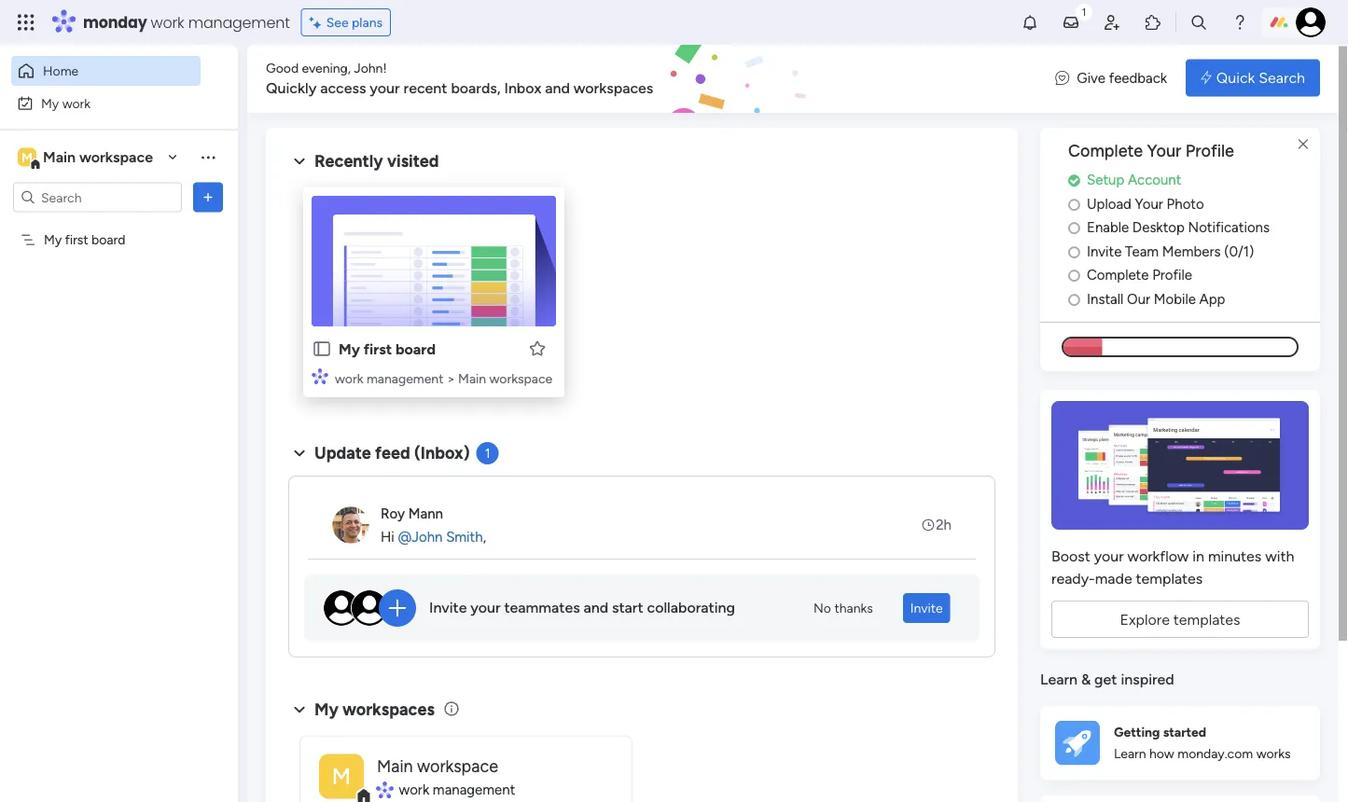 Task type: vqa. For each thing, say whether or not it's contained in the screenshot.
Roy
yes



Task type: describe. For each thing, give the bounding box(es) containing it.
work right monday
[[151, 12, 184, 33]]

main inside workspace selection element
[[43, 148, 76, 166]]

m for workspace image
[[22, 149, 33, 165]]

no
[[814, 600, 831, 616]]

monday
[[83, 12, 147, 33]]

&
[[1081, 670, 1091, 688]]

quickly
[[266, 78, 317, 96]]

my workspaces
[[314, 699, 435, 719]]

first inside list box
[[65, 232, 88, 248]]

>
[[447, 370, 455, 386]]

roy
[[381, 505, 405, 522]]

invite team members (0/1)
[[1087, 242, 1254, 259]]

photo
[[1167, 195, 1204, 212]]

1 vertical spatial workspaces
[[343, 699, 435, 719]]

how
[[1150, 746, 1175, 761]]

getting
[[1114, 724, 1160, 740]]

roy mann image
[[332, 506, 370, 544]]

(0/1)
[[1224, 242, 1254, 259]]

search everything image
[[1190, 13, 1208, 32]]

my right public board icon
[[339, 340, 360, 357]]

v2 bolt switch image
[[1201, 67, 1212, 88]]

john!
[[354, 59, 387, 75]]

2 vertical spatial workspace
[[417, 756, 498, 776]]

team
[[1125, 242, 1159, 259]]

thanks
[[835, 600, 873, 616]]

boost
[[1052, 547, 1091, 564]]

mann
[[408, 505, 443, 522]]

no thanks
[[814, 600, 873, 616]]

inbox image
[[1062, 13, 1081, 32]]

add to favorites image
[[528, 339, 547, 357]]

teammates
[[504, 599, 580, 617]]

circle o image for upload
[[1068, 197, 1080, 211]]

see plans button
[[301, 8, 391, 36]]

invite inside 'button'
[[911, 600, 943, 616]]

board inside list box
[[91, 232, 125, 248]]

start
[[612, 599, 643, 617]]

1 image
[[1076, 1, 1093, 22]]

get
[[1095, 670, 1117, 688]]

workspace image
[[319, 754, 364, 799]]

complete profile link
[[1068, 264, 1320, 285]]

close recently visited image
[[288, 150, 311, 172]]

quick search button
[[1186, 59, 1320, 96]]

work inside button
[[62, 95, 91, 111]]

explore templates button
[[1052, 600, 1309, 638]]

complete your profile
[[1068, 140, 1234, 160]]

1 horizontal spatial main
[[377, 756, 413, 776]]

install
[[1087, 290, 1124, 307]]

invite button
[[903, 593, 951, 623]]

john smith image
[[1296, 7, 1326, 37]]

work management > main workspace
[[335, 370, 553, 386]]

profile inside complete profile link
[[1153, 266, 1193, 283]]

invite for your
[[429, 599, 467, 617]]

learn inside "getting started learn how monday.com works"
[[1114, 746, 1146, 761]]

workspace selection element
[[18, 146, 156, 170]]

my work button
[[11, 88, 201, 118]]

main workspace inside workspace selection element
[[43, 148, 153, 166]]

getting started learn how monday.com works
[[1114, 724, 1291, 761]]

explore
[[1120, 610, 1170, 628]]

your inside good evening, john! quickly access your recent boards, inbox and workspaces
[[370, 78, 400, 96]]

upload your photo link
[[1068, 193, 1320, 214]]

and inside good evening, john! quickly access your recent boards, inbox and workspaces
[[545, 78, 570, 96]]

quick
[[1217, 69, 1255, 86]]

close my workspaces image
[[288, 698, 311, 721]]

ready-
[[1052, 569, 1095, 587]]

management for work management
[[433, 781, 515, 798]]

m for workspace icon
[[332, 763, 351, 790]]

workflow
[[1128, 547, 1189, 564]]

invite members image
[[1103, 13, 1122, 32]]

notifications
[[1188, 219, 1270, 235]]

my inside list box
[[44, 232, 62, 248]]

inspired
[[1121, 670, 1175, 688]]

templates image image
[[1057, 401, 1304, 529]]

see plans
[[326, 14, 383, 30]]

invite for team
[[1087, 242, 1122, 259]]

templates inside boost your workflow in minutes with ready-made templates
[[1136, 569, 1203, 587]]

your for boost your workflow in minutes with ready-made templates
[[1094, 547, 1124, 564]]

1 vertical spatial and
[[584, 599, 609, 617]]

members
[[1162, 242, 1221, 259]]

help image
[[1231, 13, 1249, 32]]

quick search
[[1217, 69, 1305, 86]]

recently visited
[[314, 151, 439, 171]]

update feed (inbox)
[[314, 443, 470, 463]]

invite team members (0/1) link
[[1068, 241, 1320, 262]]

your for profile
[[1147, 140, 1182, 160]]

update
[[314, 443, 371, 463]]

work management
[[399, 781, 515, 798]]

1 vertical spatial main
[[458, 370, 486, 386]]

feed
[[375, 443, 410, 463]]

boards,
[[451, 78, 501, 96]]

(inbox)
[[414, 443, 470, 463]]

public board image
[[312, 338, 332, 359]]



Task type: locate. For each thing, give the bounding box(es) containing it.
options image
[[199, 188, 217, 207]]

0 horizontal spatial main workspace
[[43, 148, 153, 166]]

circle o image left enable
[[1068, 220, 1080, 234]]

account
[[1128, 171, 1182, 188]]

board
[[91, 232, 125, 248], [396, 340, 436, 357]]

your down account
[[1135, 195, 1164, 212]]

complete up the install at top
[[1087, 266, 1149, 283]]

upload your photo
[[1087, 195, 1204, 212]]

workspaces up workspace icon
[[343, 699, 435, 719]]

0 horizontal spatial main
[[43, 148, 76, 166]]

1
[[485, 445, 490, 461]]

my first board down search in workspace field
[[44, 232, 125, 248]]

m inside workspace icon
[[332, 763, 351, 790]]

main workspace up work management
[[377, 756, 498, 776]]

0 vertical spatial management
[[188, 12, 290, 33]]

workspace up search in workspace field
[[79, 148, 153, 166]]

2h
[[936, 516, 952, 533]]

circle o image down circle o icon
[[1068, 292, 1080, 306]]

0 horizontal spatial first
[[65, 232, 88, 248]]

0 vertical spatial learn
[[1040, 670, 1078, 688]]

setup
[[1087, 171, 1125, 188]]

main workspace
[[43, 148, 153, 166], [377, 756, 498, 776]]

desktop
[[1133, 219, 1185, 235]]

2 horizontal spatial invite
[[1087, 242, 1122, 259]]

1 horizontal spatial board
[[396, 340, 436, 357]]

m inside workspace image
[[22, 149, 33, 165]]

main right the >
[[458, 370, 486, 386]]

workspaces right inbox
[[574, 78, 653, 96]]

1 horizontal spatial main workspace
[[377, 756, 498, 776]]

2 horizontal spatial your
[[1094, 547, 1124, 564]]

0 vertical spatial workspaces
[[574, 78, 653, 96]]

visited
[[387, 151, 439, 171]]

my work
[[41, 95, 91, 111]]

main right workspace image
[[43, 148, 76, 166]]

no thanks button
[[806, 593, 881, 623]]

templates down workflow
[[1136, 569, 1203, 587]]

works
[[1257, 746, 1291, 761]]

first right public board icon
[[364, 340, 392, 357]]

main right workspace icon
[[377, 756, 413, 776]]

1 horizontal spatial invite
[[911, 600, 943, 616]]

setup account
[[1087, 171, 1182, 188]]

1 circle o image from the top
[[1068, 197, 1080, 211]]

dapulse x slim image
[[1292, 133, 1315, 155]]

setup account link
[[1068, 169, 1320, 190]]

2 vertical spatial main
[[377, 756, 413, 776]]

work up update
[[335, 370, 363, 386]]

minutes
[[1208, 547, 1262, 564]]

0 horizontal spatial m
[[22, 149, 33, 165]]

learn & get inspired
[[1040, 670, 1175, 688]]

0 vertical spatial main
[[43, 148, 76, 166]]

circle o image up circle o icon
[[1068, 244, 1080, 258]]

main
[[43, 148, 76, 166], [458, 370, 486, 386], [377, 756, 413, 776]]

1 vertical spatial templates
[[1174, 610, 1241, 628]]

and left start
[[584, 599, 609, 617]]

and right inbox
[[545, 78, 570, 96]]

in
[[1193, 547, 1205, 564]]

1 vertical spatial board
[[396, 340, 436, 357]]

circle o image inside invite team members (0/1) link
[[1068, 244, 1080, 258]]

monday.com
[[1178, 746, 1253, 761]]

your up made
[[1094, 547, 1124, 564]]

evening,
[[302, 59, 351, 75]]

0 horizontal spatial learn
[[1040, 670, 1078, 688]]

0 vertical spatial my first board
[[44, 232, 125, 248]]

0 vertical spatial complete
[[1068, 140, 1143, 160]]

1 horizontal spatial learn
[[1114, 746, 1146, 761]]

2 circle o image from the top
[[1068, 220, 1080, 234]]

select product image
[[17, 13, 35, 32]]

workspace image
[[18, 147, 36, 167]]

getting started element
[[1040, 705, 1320, 780]]

work
[[151, 12, 184, 33], [62, 95, 91, 111], [335, 370, 363, 386], [399, 781, 429, 798]]

circle o image inside enable desktop notifications link
[[1068, 220, 1080, 234]]

work right workspace icon
[[399, 781, 429, 798]]

give feedback
[[1077, 69, 1167, 86]]

close update feed (inbox) image
[[288, 442, 311, 464]]

first
[[65, 232, 88, 248], [364, 340, 392, 357]]

collaborating
[[647, 599, 735, 617]]

home
[[43, 63, 79, 79]]

recently
[[314, 151, 383, 171]]

check circle image
[[1068, 173, 1080, 187]]

my first board inside list box
[[44, 232, 125, 248]]

your down the john! on the top left
[[370, 78, 400, 96]]

my right close my workspaces 'icon'
[[314, 699, 339, 719]]

2 vertical spatial your
[[471, 599, 501, 617]]

learn left &
[[1040, 670, 1078, 688]]

my
[[41, 95, 59, 111], [44, 232, 62, 248], [339, 340, 360, 357], [314, 699, 339, 719]]

your left teammates
[[471, 599, 501, 617]]

my first board up work management > main workspace
[[339, 340, 436, 357]]

circle o image
[[1068, 268, 1080, 282]]

1 vertical spatial your
[[1094, 547, 1124, 564]]

complete up setup
[[1068, 140, 1143, 160]]

mobile
[[1154, 290, 1196, 307]]

your inside boost your workflow in minutes with ready-made templates
[[1094, 547, 1124, 564]]

my down home
[[41, 95, 59, 111]]

your up account
[[1147, 140, 1182, 160]]

first down search in workspace field
[[65, 232, 88, 248]]

0 vertical spatial first
[[65, 232, 88, 248]]

enable desktop notifications
[[1087, 219, 1270, 235]]

your for invite your teammates and start collaborating
[[471, 599, 501, 617]]

your for photo
[[1135, 195, 1164, 212]]

1 horizontal spatial my first board
[[339, 340, 436, 357]]

install our mobile app
[[1087, 290, 1226, 307]]

see
[[326, 14, 349, 30]]

work down home
[[62, 95, 91, 111]]

workspace up work management
[[417, 756, 498, 776]]

your
[[1147, 140, 1182, 160], [1135, 195, 1164, 212]]

0 vertical spatial m
[[22, 149, 33, 165]]

feedback
[[1109, 69, 1167, 86]]

circle o image for enable
[[1068, 220, 1080, 234]]

main workspace up search in workspace field
[[43, 148, 153, 166]]

your
[[370, 78, 400, 96], [1094, 547, 1124, 564], [471, 599, 501, 617]]

Search in workspace field
[[39, 187, 156, 208]]

1 horizontal spatial first
[[364, 340, 392, 357]]

my first board list box
[[0, 220, 238, 508]]

1 horizontal spatial your
[[471, 599, 501, 617]]

1 vertical spatial management
[[367, 370, 444, 386]]

v2 user feedback image
[[1056, 67, 1070, 88]]

0 horizontal spatial workspaces
[[343, 699, 435, 719]]

profile up setup account link
[[1186, 140, 1234, 160]]

1 horizontal spatial m
[[332, 763, 351, 790]]

1 vertical spatial learn
[[1114, 746, 1146, 761]]

0 vertical spatial your
[[1147, 140, 1182, 160]]

app
[[1200, 290, 1226, 307]]

search
[[1259, 69, 1305, 86]]

made
[[1095, 569, 1132, 587]]

boost your workflow in minutes with ready-made templates
[[1052, 547, 1295, 587]]

circle o image down check circle icon
[[1068, 197, 1080, 211]]

complete profile
[[1087, 266, 1193, 283]]

0 vertical spatial your
[[370, 78, 400, 96]]

circle o image for invite
[[1068, 244, 1080, 258]]

4 circle o image from the top
[[1068, 292, 1080, 306]]

learn
[[1040, 670, 1078, 688], [1114, 746, 1146, 761]]

1 horizontal spatial workspaces
[[574, 78, 653, 96]]

monday work management
[[83, 12, 290, 33]]

0 vertical spatial profile
[[1186, 140, 1234, 160]]

workspace down add to favorites icon
[[489, 370, 553, 386]]

circle o image
[[1068, 197, 1080, 211], [1068, 220, 1080, 234], [1068, 244, 1080, 258], [1068, 292, 1080, 306]]

complete for complete your profile
[[1068, 140, 1143, 160]]

with
[[1266, 547, 1295, 564]]

install our mobile app link
[[1068, 288, 1320, 309]]

2 horizontal spatial main
[[458, 370, 486, 386]]

option
[[0, 223, 238, 227]]

enable
[[1087, 219, 1129, 235]]

workspace options image
[[199, 148, 217, 166]]

good evening, john! quickly access your recent boards, inbox and workspaces
[[266, 59, 653, 96]]

recent
[[404, 78, 447, 96]]

1 vertical spatial my first board
[[339, 340, 436, 357]]

0 vertical spatial main workspace
[[43, 148, 153, 166]]

templates right explore
[[1174, 610, 1241, 628]]

circle o image inside install our mobile app link
[[1068, 292, 1080, 306]]

1 vertical spatial workspace
[[489, 370, 553, 386]]

0 vertical spatial templates
[[1136, 569, 1203, 587]]

good
[[266, 59, 299, 75]]

1 horizontal spatial and
[[584, 599, 609, 617]]

give
[[1077, 69, 1106, 86]]

my down search in workspace field
[[44, 232, 62, 248]]

3 circle o image from the top
[[1068, 244, 1080, 258]]

0 horizontal spatial board
[[91, 232, 125, 248]]

our
[[1127, 290, 1151, 307]]

0 vertical spatial board
[[91, 232, 125, 248]]

plans
[[352, 14, 383, 30]]

board up work management > main workspace
[[396, 340, 436, 357]]

workspaces inside good evening, john! quickly access your recent boards, inbox and workspaces
[[574, 78, 653, 96]]

templates inside button
[[1174, 610, 1241, 628]]

0 horizontal spatial my first board
[[44, 232, 125, 248]]

complete for complete profile
[[1087, 266, 1149, 283]]

invite your teammates and start collaborating
[[429, 599, 735, 617]]

circle o image inside upload your photo link
[[1068, 197, 1080, 211]]

0 horizontal spatial and
[[545, 78, 570, 96]]

complete
[[1068, 140, 1143, 160], [1087, 266, 1149, 283]]

profile down the invite team members (0/1)
[[1153, 266, 1193, 283]]

enable desktop notifications link
[[1068, 217, 1320, 238]]

inbox
[[504, 78, 541, 96]]

0 vertical spatial and
[[545, 78, 570, 96]]

upload
[[1087, 195, 1132, 212]]

roy mann
[[381, 505, 443, 522]]

access
[[320, 78, 366, 96]]

1 vertical spatial your
[[1135, 195, 1164, 212]]

templates
[[1136, 569, 1203, 587], [1174, 610, 1241, 628]]

started
[[1163, 724, 1207, 740]]

1 vertical spatial first
[[364, 340, 392, 357]]

my inside button
[[41, 95, 59, 111]]

explore templates
[[1120, 610, 1241, 628]]

2 vertical spatial management
[[433, 781, 515, 798]]

apps image
[[1144, 13, 1163, 32]]

notifications image
[[1021, 13, 1039, 32]]

0 horizontal spatial your
[[370, 78, 400, 96]]

0 horizontal spatial invite
[[429, 599, 467, 617]]

learn down getting
[[1114, 746, 1146, 761]]

circle o image for install
[[1068, 292, 1080, 306]]

management
[[188, 12, 290, 33], [367, 370, 444, 386], [433, 781, 515, 798]]

0 vertical spatial workspace
[[79, 148, 153, 166]]

management for work management > main workspace
[[367, 370, 444, 386]]

1 vertical spatial main workspace
[[377, 756, 498, 776]]

board down search in workspace field
[[91, 232, 125, 248]]

1 vertical spatial complete
[[1087, 266, 1149, 283]]

1 vertical spatial m
[[332, 763, 351, 790]]

1 vertical spatial profile
[[1153, 266, 1193, 283]]

my first board
[[44, 232, 125, 248], [339, 340, 436, 357]]

home button
[[11, 56, 201, 86]]



